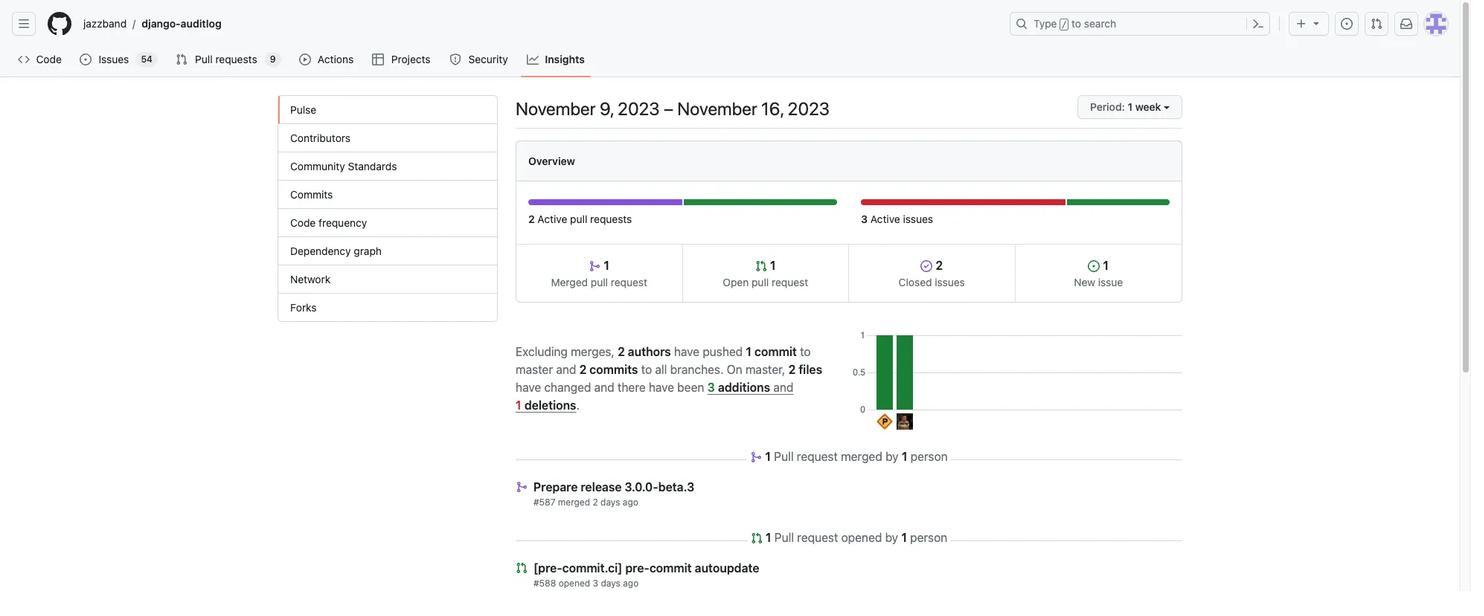 Task type: describe. For each thing, give the bounding box(es) containing it.
type
[[1034, 17, 1057, 30]]

2 down merges,
[[579, 363, 587, 376]]

code image
[[18, 54, 30, 66]]

beta.3
[[659, 481, 695, 494]]

pulse
[[290, 103, 316, 116]]

there
[[618, 381, 646, 394]]

and inside to master and
[[556, 363, 576, 376]]

master,
[[746, 363, 786, 376]]

code frequency
[[290, 217, 367, 229]]

3.0.0-
[[625, 481, 659, 494]]

insights
[[545, 53, 585, 66]]

code frequency link
[[278, 209, 497, 237]]

[pre-commit.ci] pre-commit autoupdate #588 opened 3 days ago
[[534, 562, 760, 590]]

to for type / to search
[[1072, 17, 1082, 30]]

type / to search
[[1034, 17, 1117, 30]]

2 2023 from the left
[[788, 98, 830, 119]]

branches.
[[670, 363, 724, 376]]

pull for open
[[752, 276, 769, 289]]

master
[[516, 363, 553, 376]]

#587
[[534, 497, 556, 508]]

1 horizontal spatial git merge image
[[750, 452, 762, 464]]

commits link
[[278, 181, 497, 209]]

3 active issues
[[861, 213, 933, 226]]

[pre-
[[534, 562, 562, 575]]

open pull request
[[723, 276, 808, 289]]

54
[[141, 54, 153, 65]]

by for opened
[[885, 531, 899, 545]]

open
[[723, 276, 749, 289]]

been
[[677, 381, 704, 394]]

homepage image
[[48, 12, 71, 36]]

0 horizontal spatial requests
[[215, 53, 257, 66]]

django-
[[142, 17, 181, 30]]

deletions
[[525, 399, 577, 412]]

november 9, 2023 – november 16, 2023
[[516, 98, 830, 119]]

commit inside [pre-commit.ci] pre-commit autoupdate #588 opened 3 days ago
[[650, 562, 692, 575]]

2 up closed issues at the top
[[933, 259, 943, 272]]

autoupdate
[[695, 562, 760, 575]]

to inside to master and
[[800, 345, 811, 358]]

dependency graph
[[290, 245, 382, 258]]

0 horizontal spatial pull
[[570, 213, 588, 226]]

notifications image
[[1401, 18, 1413, 30]]

additions
[[718, 381, 770, 394]]

days inside [pre-commit.ci] pre-commit autoupdate #588 opened 3 days ago
[[601, 578, 621, 590]]

person for 1 pull request opened by 1 person
[[910, 531, 948, 545]]

insights link
[[521, 48, 591, 71]]

period: 1 week
[[1090, 100, 1161, 113]]

files
[[799, 363, 823, 376]]

merges,
[[571, 345, 615, 358]]

community
[[290, 160, 345, 173]]

request for open pull request
[[772, 276, 808, 289]]

2 november from the left
[[678, 98, 757, 119]]

security
[[469, 53, 508, 66]]

ago inside [pre-commit.ci] pre-commit autoupdate #588 opened 3 days ago
[[623, 578, 639, 590]]

issues
[[99, 53, 129, 66]]

code for code frequency
[[290, 217, 316, 229]]

overview
[[528, 155, 575, 167]]

django-auditlog link
[[136, 12, 228, 36]]

graph image
[[527, 54, 539, 66]]

projects link
[[367, 48, 438, 71]]

week
[[1136, 100, 1161, 113]]

dependency graph link
[[278, 237, 497, 266]]

–
[[664, 98, 674, 119]]

days inside prepare release 3.0.0-beta.3 #587 merged 2 days ago
[[601, 497, 620, 508]]

period:
[[1090, 100, 1125, 113]]

dependency
[[290, 245, 351, 258]]

1 inside the 2 commits to all branches.   on master, 2 files have changed and there have been 3 additions and 1 deletions .
[[516, 399, 521, 412]]

active for issues
[[871, 213, 900, 226]]

1 horizontal spatial issues
[[935, 276, 965, 289]]

ago inside prepare release 3.0.0-beta.3 #587 merged 2 days ago
[[623, 497, 639, 508]]

forks link
[[278, 294, 497, 322]]

code link
[[12, 48, 68, 71]]

git merge image
[[589, 261, 601, 272]]

play image
[[299, 54, 311, 66]]

commits
[[290, 188, 333, 201]]

security link
[[444, 48, 515, 71]]

prepare
[[534, 481, 578, 494]]

have down all
[[649, 381, 674, 394]]

9,
[[600, 98, 614, 119]]

1 vertical spatial git merge image
[[516, 482, 528, 493]]

projects
[[391, 53, 431, 66]]

network
[[290, 273, 331, 286]]

plus image
[[1296, 18, 1308, 30]]

2 commits to all branches.   on master, 2 files have changed and there have been 3 additions and 1 deletions .
[[516, 363, 823, 412]]

jazzband / django-auditlog
[[83, 17, 222, 30]]

auditlog
[[181, 17, 222, 30]]

1 2023 from the left
[[618, 98, 660, 119]]

person for 1 pull request merged by 1 person
[[911, 450, 948, 464]]

network link
[[278, 266, 497, 294]]

frequency
[[319, 217, 367, 229]]

2 inside prepare release 3.0.0-beta.3 #587 merged 2 days ago
[[593, 497, 598, 508]]

.
[[577, 399, 580, 412]]

community standards
[[290, 160, 397, 173]]



Task type: locate. For each thing, give the bounding box(es) containing it.
9
[[270, 54, 276, 65]]

git merge image
[[750, 452, 762, 464], [516, 482, 528, 493]]

ago down 3.0.0-
[[623, 497, 639, 508]]

/ right type
[[1062, 19, 1067, 30]]

code inside code link
[[36, 53, 62, 66]]

to
[[1072, 17, 1082, 30], [800, 345, 811, 358], [641, 363, 652, 376]]

2 horizontal spatial pull
[[752, 276, 769, 289]]

active
[[538, 213, 567, 226], [871, 213, 900, 226]]

issue closed image
[[921, 261, 933, 272]]

command palette image
[[1253, 18, 1265, 30]]

1 vertical spatial ago
[[623, 578, 639, 590]]

git pull request image right the 54
[[176, 54, 188, 66]]

/ inside the 'jazzband / django-auditlog'
[[133, 17, 136, 30]]

2 left files
[[789, 363, 796, 376]]

3 inside the 2 commits to all branches.   on master, 2 files have changed and there have been 3 additions and 1 deletions .
[[708, 381, 715, 394]]

0 horizontal spatial opened
[[559, 578, 590, 590]]

0 vertical spatial ago
[[623, 497, 639, 508]]

1 vertical spatial issues
[[935, 276, 965, 289]]

search
[[1084, 17, 1117, 30]]

active for pull
[[538, 213, 567, 226]]

pull up merged
[[570, 213, 588, 226]]

shield image
[[450, 54, 461, 66]]

0 horizontal spatial to
[[641, 363, 652, 376]]

0 horizontal spatial code
[[36, 53, 62, 66]]

/ for jazzband
[[133, 17, 136, 30]]

issue opened image
[[1089, 261, 1100, 272]]

1 horizontal spatial merged
[[841, 450, 883, 464]]

1 vertical spatial 3
[[708, 381, 715, 394]]

request for merged pull request
[[611, 276, 648, 289]]

1 vertical spatial commit
[[650, 562, 692, 575]]

1 active from the left
[[538, 213, 567, 226]]

release
[[581, 481, 622, 494]]

new issue
[[1074, 276, 1123, 289]]

prepare release 3.0.0-beta.3 #587 merged 2 days ago
[[534, 481, 695, 508]]

git pull request image left [pre-
[[516, 563, 528, 575]]

days down commit.ci] at the left bottom of the page
[[601, 578, 621, 590]]

0 vertical spatial git pull request image
[[1371, 18, 1383, 30]]

graph
[[354, 245, 382, 258]]

1 horizontal spatial november
[[678, 98, 757, 119]]

0 vertical spatial requests
[[215, 53, 257, 66]]

1 vertical spatial requests
[[590, 213, 632, 226]]

1 pull request merged by 1 person
[[765, 450, 948, 464]]

by
[[886, 450, 899, 464], [885, 531, 899, 545]]

0 vertical spatial issue opened image
[[1341, 18, 1353, 30]]

1 horizontal spatial git pull request image
[[751, 533, 763, 545]]

#588
[[534, 578, 556, 590]]

1 horizontal spatial 2023
[[788, 98, 830, 119]]

1 vertical spatial to
[[800, 345, 811, 358]]

0 horizontal spatial git pull request image
[[176, 54, 188, 66]]

to left 'search'
[[1072, 17, 1082, 30]]

to left all
[[641, 363, 652, 376]]

days
[[601, 497, 620, 508], [601, 578, 621, 590]]

request for 1 pull request opened by 1 person
[[797, 531, 838, 545]]

1 vertical spatial git pull request image
[[516, 563, 528, 575]]

merged
[[551, 276, 588, 289]]

0 vertical spatial opened
[[842, 531, 882, 545]]

jazzband link
[[77, 12, 133, 36]]

1 horizontal spatial opened
[[842, 531, 882, 545]]

november
[[516, 98, 596, 119], [678, 98, 757, 119]]

2 vertical spatial git pull request image
[[751, 533, 763, 545]]

0 vertical spatial issues
[[903, 213, 933, 226]]

commit left autoupdate
[[650, 562, 692, 575]]

days down prepare release 3.0.0-beta.3 link
[[601, 497, 620, 508]]

actions link
[[293, 48, 361, 71]]

issue opened image left issues
[[80, 54, 92, 66]]

person
[[911, 450, 948, 464], [910, 531, 948, 545]]

/
[[133, 17, 136, 30], [1062, 19, 1067, 30]]

1 horizontal spatial git pull request image
[[755, 261, 767, 272]]

1 person from the top
[[911, 450, 948, 464]]

closed issues
[[899, 276, 965, 289]]

issue
[[1098, 276, 1123, 289]]

by for merged
[[886, 450, 899, 464]]

prepare release 3.0.0-beta.3 link
[[534, 481, 695, 494]]

triangle down image
[[1311, 17, 1323, 29]]

0 vertical spatial days
[[601, 497, 620, 508]]

active up closed
[[871, 213, 900, 226]]

0 vertical spatial 3
[[861, 213, 868, 226]]

0 horizontal spatial issue opened image
[[80, 54, 92, 66]]

git pull request image up autoupdate
[[751, 533, 763, 545]]

to up files
[[800, 345, 811, 358]]

community standards link
[[278, 153, 497, 181]]

2 horizontal spatial git pull request image
[[1371, 18, 1383, 30]]

november down insights link
[[516, 98, 596, 119]]

git pull request image for pull requests
[[176, 54, 188, 66]]

to for 2 commits to all branches.   on master, 2 files have changed and there have been 3 additions and 1 deletions .
[[641, 363, 652, 376]]

3 inside [pre-commit.ci] pre-commit autoupdate #588 opened 3 days ago
[[593, 578, 599, 590]]

have down master
[[516, 381, 541, 394]]

commit
[[755, 345, 797, 358], [650, 562, 692, 575]]

git pull request image for 1
[[751, 533, 763, 545]]

pull for merged
[[591, 276, 608, 289]]

1 vertical spatial code
[[290, 217, 316, 229]]

code right the code icon
[[36, 53, 62, 66]]

2 horizontal spatial and
[[774, 381, 794, 394]]

issues
[[903, 213, 933, 226], [935, 276, 965, 289]]

request for 1 pull request merged by 1 person
[[797, 450, 838, 464]]

1 horizontal spatial to
[[800, 345, 811, 358]]

[pre-commit.ci] pre-commit autoupdate link
[[534, 562, 760, 575]]

git pull request image left notifications 'image'
[[1371, 18, 1383, 30]]

issue opened image for pull requests git pull request icon
[[80, 54, 92, 66]]

2 down the "release" at the bottom
[[593, 497, 598, 508]]

jazzband
[[83, 17, 127, 30]]

opened
[[842, 531, 882, 545], [559, 578, 590, 590]]

to inside the 2 commits to all branches.   on master, 2 files have changed and there have been 3 additions and 1 deletions .
[[641, 363, 652, 376]]

new
[[1074, 276, 1096, 289]]

pre-
[[626, 562, 650, 575]]

0 vertical spatial commit
[[755, 345, 797, 358]]

actions
[[318, 53, 354, 66]]

2 active from the left
[[871, 213, 900, 226]]

1 horizontal spatial 3
[[708, 381, 715, 394]]

2 horizontal spatial 3
[[861, 213, 868, 226]]

commits
[[590, 363, 638, 376]]

requests up git merge image
[[590, 213, 632, 226]]

november right '–'
[[678, 98, 757, 119]]

3
[[861, 213, 868, 226], [708, 381, 715, 394], [593, 578, 599, 590]]

pull
[[195, 53, 213, 66], [774, 450, 794, 464], [775, 531, 794, 545]]

0 vertical spatial to
[[1072, 17, 1082, 30]]

/ inside the type / to search
[[1062, 19, 1067, 30]]

2023 right 16,
[[788, 98, 830, 119]]

2 active pull requests
[[528, 213, 632, 226]]

0 horizontal spatial 3
[[593, 578, 599, 590]]

0 vertical spatial pull
[[195, 53, 213, 66]]

ago
[[623, 497, 639, 508], [623, 578, 639, 590]]

and down master,
[[774, 381, 794, 394]]

standards
[[348, 160, 397, 173]]

2 down overview
[[528, 213, 535, 226]]

pull
[[570, 213, 588, 226], [591, 276, 608, 289], [752, 276, 769, 289]]

issues right closed
[[935, 276, 965, 289]]

1 vertical spatial merged
[[558, 497, 590, 508]]

2 vertical spatial to
[[641, 363, 652, 376]]

1 vertical spatial opened
[[559, 578, 590, 590]]

pull for 1 pull request merged by 1 person
[[774, 450, 794, 464]]

excluding
[[516, 345, 568, 358]]

0 horizontal spatial and
[[556, 363, 576, 376]]

have up branches.
[[674, 345, 700, 358]]

2 days from the top
[[601, 578, 621, 590]]

issue opened image for topmost git pull request icon
[[1341, 18, 1353, 30]]

1 horizontal spatial and
[[594, 381, 615, 394]]

list containing jazzband
[[77, 12, 1001, 36]]

pulse link
[[278, 96, 497, 124]]

1 horizontal spatial requests
[[590, 213, 632, 226]]

1 horizontal spatial commit
[[755, 345, 797, 358]]

/ for type
[[1062, 19, 1067, 30]]

0 vertical spatial git merge image
[[750, 452, 762, 464]]

git merge image down the additions
[[750, 452, 762, 464]]

1 horizontal spatial pull
[[591, 276, 608, 289]]

issue opened image right triangle down image
[[1341, 18, 1353, 30]]

2023 left '–'
[[618, 98, 660, 119]]

forks
[[290, 301, 317, 314]]

2 person from the top
[[910, 531, 948, 545]]

1 horizontal spatial code
[[290, 217, 316, 229]]

requests left 9
[[215, 53, 257, 66]]

0 vertical spatial person
[[911, 450, 948, 464]]

1 vertical spatial person
[[910, 531, 948, 545]]

1 vertical spatial pull
[[774, 450, 794, 464]]

git pull request image up 'open pull request'
[[755, 261, 767, 272]]

1 horizontal spatial issue opened image
[[1341, 18, 1353, 30]]

1 vertical spatial issue opened image
[[80, 54, 92, 66]]

0 horizontal spatial november
[[516, 98, 596, 119]]

0 vertical spatial by
[[886, 450, 899, 464]]

and up changed
[[556, 363, 576, 376]]

changed
[[544, 381, 591, 394]]

1 vertical spatial git pull request image
[[176, 54, 188, 66]]

issues up 'issue closed' icon
[[903, 213, 933, 226]]

code inside "code frequency" link
[[290, 217, 316, 229]]

0 horizontal spatial git merge image
[[516, 482, 528, 493]]

code down commits
[[290, 217, 316, 229]]

0 horizontal spatial 2023
[[618, 98, 660, 119]]

have
[[674, 345, 700, 358], [516, 381, 541, 394], [649, 381, 674, 394]]

code
[[36, 53, 62, 66], [290, 217, 316, 229]]

on
[[727, 363, 743, 376]]

0 horizontal spatial active
[[538, 213, 567, 226]]

issue opened image
[[1341, 18, 1353, 30], [80, 54, 92, 66]]

opened inside [pre-commit.ci] pre-commit autoupdate #588 opened 3 days ago
[[559, 578, 590, 590]]

merged inside prepare release 3.0.0-beta.3 #587 merged 2 days ago
[[558, 497, 590, 508]]

2 vertical spatial pull
[[775, 531, 794, 545]]

git pull request image
[[1371, 18, 1383, 30], [176, 54, 188, 66], [751, 533, 763, 545]]

contributors
[[290, 132, 351, 144]]

commit.ci]
[[562, 562, 623, 575]]

1 november from the left
[[516, 98, 596, 119]]

0 horizontal spatial commit
[[650, 562, 692, 575]]

pull down git merge image
[[591, 276, 608, 289]]

ago down pre-
[[623, 578, 639, 590]]

/ left django- at left top
[[133, 17, 136, 30]]

pull right open
[[752, 276, 769, 289]]

0 horizontal spatial issues
[[903, 213, 933, 226]]

2 up commits
[[618, 345, 625, 358]]

request
[[611, 276, 648, 289], [772, 276, 808, 289], [797, 450, 838, 464], [797, 531, 838, 545]]

merged
[[841, 450, 883, 464], [558, 497, 590, 508]]

and down commits
[[594, 381, 615, 394]]

1 vertical spatial days
[[601, 578, 621, 590]]

pull for 1 pull request opened by 1 person
[[775, 531, 794, 545]]

pushed
[[703, 345, 743, 358]]

table image
[[372, 54, 384, 66]]

2
[[528, 213, 535, 226], [933, 259, 943, 272], [618, 345, 625, 358], [579, 363, 587, 376], [789, 363, 796, 376], [593, 497, 598, 508]]

active down overview
[[538, 213, 567, 226]]

1 horizontal spatial /
[[1062, 19, 1067, 30]]

1 pull request opened by 1 person
[[766, 531, 948, 545]]

1 horizontal spatial active
[[871, 213, 900, 226]]

git merge image left 'prepare'
[[516, 482, 528, 493]]

list
[[77, 12, 1001, 36]]

1 vertical spatial by
[[885, 531, 899, 545]]

0 horizontal spatial git pull request image
[[516, 563, 528, 575]]

0 horizontal spatial merged
[[558, 497, 590, 508]]

2 horizontal spatial to
[[1072, 17, 1082, 30]]

2 vertical spatial 3
[[593, 578, 599, 590]]

authors
[[628, 345, 671, 358]]

to master and
[[516, 345, 811, 376]]

code for code
[[36, 53, 62, 66]]

commit up master,
[[755, 345, 797, 358]]

closed
[[899, 276, 932, 289]]

excluding merges, 2 authors have pushed 1 commit
[[516, 345, 797, 358]]

merged pull request
[[551, 276, 648, 289]]

and
[[556, 363, 576, 376], [594, 381, 615, 394], [774, 381, 794, 394]]

0 vertical spatial code
[[36, 53, 62, 66]]

contributors link
[[278, 124, 497, 153]]

1 days from the top
[[601, 497, 620, 508]]

all
[[655, 363, 667, 376]]

0 vertical spatial git pull request image
[[755, 261, 767, 272]]

pull requests
[[195, 53, 257, 66]]

0 vertical spatial merged
[[841, 450, 883, 464]]

16,
[[761, 98, 784, 119]]

0 horizontal spatial /
[[133, 17, 136, 30]]

insights element
[[278, 95, 498, 322]]

git pull request image
[[755, 261, 767, 272], [516, 563, 528, 575]]



Task type: vqa. For each thing, say whether or not it's contained in the screenshot.
merged's by
yes



